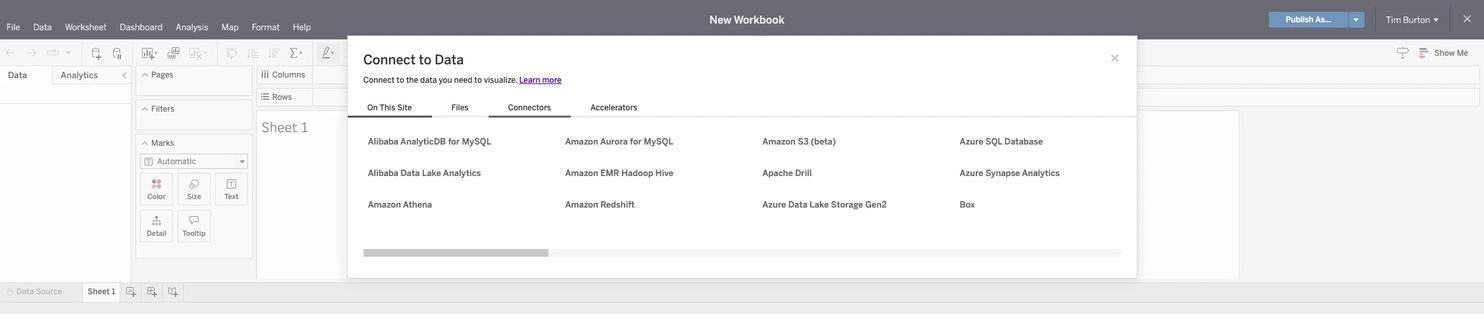 Task type: vqa. For each thing, say whether or not it's contained in the screenshot.
2
no



Task type: locate. For each thing, give the bounding box(es) containing it.
amazon athena
[[368, 200, 432, 210]]

for right analyticdb
[[448, 137, 460, 147]]

to left the
[[397, 76, 404, 85]]

mysql
[[462, 137, 492, 147], [644, 137, 674, 147]]

azure synapse analytics
[[960, 168, 1060, 178]]

connectors
[[508, 103, 551, 112]]

alibaba up amazon athena
[[368, 168, 399, 178]]

pause auto updates image
[[111, 46, 124, 60]]

1 alibaba from the top
[[368, 137, 399, 147]]

hive
[[656, 168, 674, 178]]

1 vertical spatial azure
[[960, 168, 984, 178]]

1 vertical spatial lake
[[810, 200, 829, 210]]

0 vertical spatial sheet
[[262, 117, 298, 136]]

as...
[[1316, 15, 1332, 24]]

sheet right source
[[88, 287, 110, 297]]

columns
[[272, 70, 305, 80]]

lake left "storage"
[[810, 200, 829, 210]]

this
[[380, 103, 395, 112]]

amazon left athena
[[368, 200, 401, 210]]

data down drill
[[789, 200, 808, 210]]

1 horizontal spatial sheet 1
[[262, 117, 308, 136]]

1 vertical spatial sheet
[[88, 287, 110, 297]]

0 vertical spatial sheet 1
[[262, 117, 308, 136]]

replay animation image
[[46, 46, 59, 60], [64, 48, 72, 56]]

swap rows and columns image
[[226, 46, 239, 60]]

2 vertical spatial azure
[[763, 200, 786, 210]]

mysql for amazon aurora for mysql
[[644, 137, 674, 147]]

mysql inside button
[[462, 137, 492, 147]]

mysql up "hive"
[[644, 137, 674, 147]]

apache
[[763, 168, 793, 178]]

connect for connect to data
[[363, 52, 416, 68]]

1 horizontal spatial to
[[419, 52, 432, 68]]

show
[[1435, 49, 1456, 58]]

apache drill button
[[758, 165, 890, 181]]

1 for from the left
[[448, 137, 460, 147]]

text
[[225, 193, 239, 201]]

hadoop
[[622, 168, 654, 178]]

data
[[420, 76, 437, 85]]

sheet 1 down rows
[[262, 117, 308, 136]]

accelerators
[[591, 103, 638, 112]]

2 mysql from the left
[[644, 137, 674, 147]]

site
[[397, 103, 412, 112]]

more
[[542, 76, 562, 85]]

data up athena
[[401, 168, 420, 178]]

pages
[[151, 70, 173, 80]]

duplicate image
[[167, 46, 180, 60]]

1 horizontal spatial analytics
[[443, 168, 481, 178]]

2 connect from the top
[[363, 76, 395, 85]]

sheet 1 right source
[[88, 287, 115, 297]]

amazon redshift button
[[561, 197, 692, 213]]

1 horizontal spatial replay animation image
[[64, 48, 72, 56]]

emr
[[601, 168, 620, 178]]

1 horizontal spatial mysql
[[644, 137, 674, 147]]

redshift
[[601, 200, 635, 210]]

show me
[[1435, 49, 1469, 58]]

lake down alibaba analyticdb for mysql
[[422, 168, 441, 178]]

sheet 1
[[262, 117, 308, 136], [88, 287, 115, 297]]

download image
[[461, 46, 474, 60]]

to for data
[[419, 52, 432, 68]]

alibaba inside alibaba data lake analytics button
[[368, 168, 399, 178]]

data
[[33, 22, 52, 32], [435, 52, 464, 68], [8, 70, 27, 80], [401, 168, 420, 178], [789, 200, 808, 210], [16, 287, 34, 297]]

analytics down new data source "icon"
[[61, 70, 98, 80]]

mysql for alibaba analyticdb for mysql
[[462, 137, 492, 147]]

rows
[[272, 93, 292, 102]]

to right need
[[474, 76, 482, 85]]

alibaba
[[368, 137, 399, 147], [368, 168, 399, 178]]

1 vertical spatial 1
[[112, 287, 115, 297]]

you
[[439, 76, 452, 85]]

for inside button
[[448, 137, 460, 147]]

1 mysql from the left
[[462, 137, 492, 147]]

amazon left redshift
[[565, 200, 599, 210]]

amazon left s3
[[763, 137, 796, 147]]

1 down columns
[[301, 117, 308, 136]]

1
[[301, 117, 308, 136], [112, 287, 115, 297]]

alibaba down this
[[368, 137, 399, 147]]

data inside button
[[789, 200, 808, 210]]

1 horizontal spatial 1
[[301, 117, 308, 136]]

connect down format workbook image
[[363, 76, 395, 85]]

azure down "apache" on the right
[[763, 200, 786, 210]]

azure for azure sql database
[[960, 137, 984, 147]]

to
[[419, 52, 432, 68], [397, 76, 404, 85], [474, 76, 482, 85]]

s3
[[798, 137, 809, 147]]

drill
[[795, 168, 812, 178]]

to up data at the top of the page
[[419, 52, 432, 68]]

0 horizontal spatial 1
[[112, 287, 115, 297]]

amazon for amazon athena
[[368, 200, 401, 210]]

sheet
[[262, 117, 298, 136], [88, 287, 110, 297]]

0 vertical spatial alibaba
[[368, 137, 399, 147]]

2 alibaba from the top
[[368, 168, 399, 178]]

files
[[452, 103, 469, 112]]

sheet down rows
[[262, 117, 298, 136]]

1 vertical spatial alibaba
[[368, 168, 399, 178]]

1 connect from the top
[[363, 52, 416, 68]]

0 horizontal spatial mysql
[[462, 137, 492, 147]]

azure left synapse
[[960, 168, 984, 178]]

lake inside button
[[422, 168, 441, 178]]

data down undo image
[[8, 70, 27, 80]]

amazon emr hadoop hive button
[[561, 165, 692, 181]]

amazon s3 (beta) button
[[758, 134, 890, 150]]

analytics down alibaba analyticdb for mysql
[[443, 168, 481, 178]]

publish
[[1286, 15, 1314, 24]]

analytics down database
[[1022, 168, 1060, 178]]

dashboard
[[120, 22, 163, 32]]

1 vertical spatial sheet 1
[[88, 287, 115, 297]]

amazon redshift
[[565, 200, 635, 210]]

for inside "button"
[[630, 137, 642, 147]]

undo image
[[4, 46, 17, 60]]

amazon athena button
[[363, 197, 495, 213]]

alibaba inside button
[[368, 137, 399, 147]]

publish as... button
[[1270, 12, 1348, 28]]

1 horizontal spatial lake
[[810, 200, 829, 210]]

lake
[[422, 168, 441, 178], [810, 200, 829, 210]]

connect up the
[[363, 52, 416, 68]]

1 right source
[[112, 287, 115, 297]]

amazon left emr
[[565, 168, 599, 178]]

connect
[[363, 52, 416, 68], [363, 76, 395, 85]]

data up redo icon
[[33, 22, 52, 32]]

azure
[[960, 137, 984, 147], [960, 168, 984, 178], [763, 200, 786, 210]]

amazon for amazon s3 (beta)
[[763, 137, 796, 147]]

filters
[[151, 105, 175, 114]]

amazon left aurora
[[565, 137, 599, 147]]

list box
[[348, 101, 657, 118]]

1 horizontal spatial for
[[630, 137, 642, 147]]

azure for azure data lake storage gen2
[[763, 200, 786, 210]]

format
[[252, 22, 280, 32]]

athena
[[403, 200, 432, 210]]

0 vertical spatial lake
[[422, 168, 441, 178]]

data inside button
[[401, 168, 420, 178]]

0 vertical spatial azure
[[960, 137, 984, 147]]

amazon
[[565, 137, 599, 147], [763, 137, 796, 147], [565, 168, 599, 178], [368, 200, 401, 210], [565, 200, 599, 210]]

new
[[710, 13, 732, 26]]

0 horizontal spatial to
[[397, 76, 404, 85]]

lake inside button
[[810, 200, 829, 210]]

2 for from the left
[[630, 137, 642, 147]]

1 horizontal spatial sheet
[[262, 117, 298, 136]]

azure left sql at the top
[[960, 137, 984, 147]]

for
[[448, 137, 460, 147], [630, 137, 642, 147]]

replay animation image left new data source "icon"
[[64, 48, 72, 56]]

0 horizontal spatial for
[[448, 137, 460, 147]]

mysql down files
[[462, 137, 492, 147]]

0 horizontal spatial lake
[[422, 168, 441, 178]]

2 horizontal spatial analytics
[[1022, 168, 1060, 178]]

0 vertical spatial 1
[[301, 117, 308, 136]]

for right aurora
[[630, 137, 642, 147]]

1 vertical spatial connect
[[363, 76, 395, 85]]

analyticdb
[[400, 137, 446, 147]]

amazon s3 (beta)
[[763, 137, 836, 147]]

azure inside button
[[763, 200, 786, 210]]

learn more link
[[520, 76, 562, 85]]

replay animation image right redo icon
[[46, 46, 59, 60]]

0 vertical spatial connect
[[363, 52, 416, 68]]

mysql inside "button"
[[644, 137, 674, 147]]



Task type: describe. For each thing, give the bounding box(es) containing it.
worksheet
[[65, 22, 107, 32]]

the
[[406, 76, 418, 85]]

map
[[222, 22, 239, 32]]

on
[[367, 103, 378, 112]]

totals image
[[289, 46, 305, 60]]

alibaba for alibaba data lake analytics
[[368, 168, 399, 178]]

learn
[[520, 76, 541, 85]]

highlight image
[[321, 46, 336, 60]]

0 horizontal spatial analytics
[[61, 70, 98, 80]]

database
[[1005, 137, 1043, 147]]

amazon aurora for mysql
[[565, 137, 674, 147]]

azure data lake storage gen2 button
[[758, 197, 890, 213]]

tim burton
[[1386, 15, 1431, 25]]

box
[[960, 200, 975, 210]]

storage
[[831, 200, 863, 210]]

detail
[[147, 230, 166, 238]]

connect for connect to the data you need to visualize. learn more
[[363, 76, 395, 85]]

2 horizontal spatial to
[[474, 76, 482, 85]]

marks
[[151, 139, 174, 148]]

sort ascending image
[[247, 46, 260, 60]]

amazon emr hadoop hive
[[565, 168, 674, 178]]

synapse
[[986, 168, 1021, 178]]

on this site
[[367, 103, 412, 112]]

workbook
[[734, 13, 785, 26]]

new data source image
[[90, 46, 103, 60]]

show me button
[[1414, 43, 1481, 63]]

data source
[[16, 287, 62, 297]]

(beta)
[[811, 137, 836, 147]]

alibaba for alibaba analyticdb for mysql
[[368, 137, 399, 147]]

gen2
[[866, 200, 887, 210]]

azure data lake storage gen2
[[763, 200, 887, 210]]

alibaba data lake analytics button
[[363, 165, 495, 181]]

format workbook image
[[365, 46, 378, 60]]

analysis
[[176, 22, 208, 32]]

data up you at top left
[[435, 52, 464, 68]]

0 horizontal spatial sheet 1
[[88, 287, 115, 297]]

me
[[1457, 49, 1469, 58]]

lake for analytics
[[422, 168, 441, 178]]

sort descending image
[[268, 46, 281, 60]]

aurora
[[600, 137, 628, 147]]

azure sql database
[[960, 137, 1043, 147]]

amazon for amazon redshift
[[565, 200, 599, 210]]

size
[[187, 193, 201, 201]]

sql
[[986, 137, 1003, 147]]

source
[[36, 287, 62, 297]]

redo image
[[25, 46, 38, 60]]

burton
[[1404, 15, 1431, 25]]

new workbook
[[710, 13, 785, 26]]

data left source
[[16, 287, 34, 297]]

list box containing on this site
[[348, 101, 657, 118]]

0 horizontal spatial replay animation image
[[46, 46, 59, 60]]

data guide image
[[1397, 46, 1410, 59]]

show/hide cards image
[[424, 46, 445, 60]]

lake for storage
[[810, 200, 829, 210]]

help
[[293, 22, 311, 32]]

apache drill
[[763, 168, 812, 178]]

box button
[[955, 197, 1087, 213]]

alibaba analyticdb for mysql button
[[363, 134, 495, 150]]

amazon for amazon emr hadoop hive
[[565, 168, 599, 178]]

for for analyticdb
[[448, 137, 460, 147]]

new worksheet image
[[141, 46, 159, 60]]

need
[[454, 76, 473, 85]]

clear sheet image
[[188, 46, 209, 60]]

show labels image
[[344, 46, 357, 60]]

for for aurora
[[630, 137, 642, 147]]

collapse image
[[120, 72, 128, 80]]

alibaba analyticdb for mysql
[[368, 137, 492, 147]]

publish as...
[[1286, 15, 1332, 24]]

amazon aurora for mysql button
[[561, 134, 692, 150]]

azure sql database button
[[955, 134, 1087, 150]]

connect to data
[[363, 52, 464, 68]]

tooltip
[[183, 230, 206, 238]]

alibaba data lake analytics
[[368, 168, 481, 178]]

tim
[[1386, 15, 1402, 25]]

connect to the data you need to visualize. learn more
[[363, 76, 562, 85]]

color
[[147, 193, 166, 201]]

visualize.
[[484, 76, 518, 85]]

0 horizontal spatial sheet
[[88, 287, 110, 297]]

azure for azure synapse analytics
[[960, 168, 984, 178]]

amazon for amazon aurora for mysql
[[565, 137, 599, 147]]

azure synapse analytics button
[[955, 165, 1087, 181]]

to for the
[[397, 76, 404, 85]]

file
[[7, 22, 20, 32]]

fit image
[[386, 46, 407, 60]]



